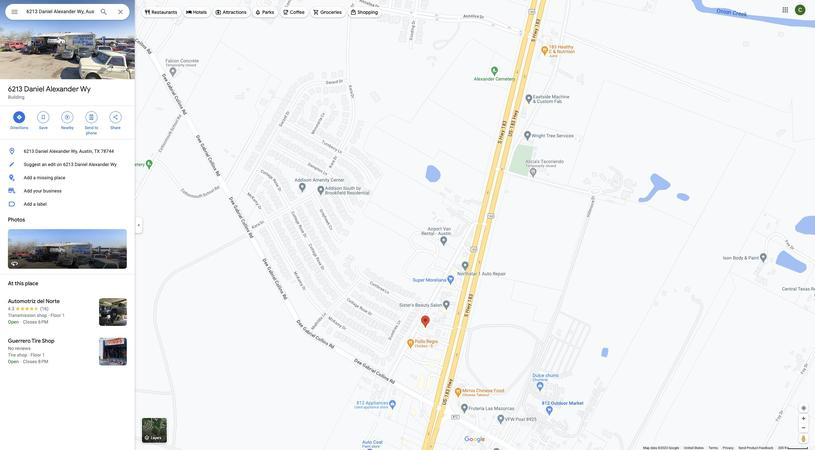 Task type: locate. For each thing, give the bounding box(es) containing it.
send inside button
[[739, 446, 746, 450]]

1 vertical spatial alexander
[[49, 149, 70, 154]]

1 vertical spatial shop
[[17, 353, 27, 358]]

add inside button
[[24, 202, 32, 207]]

1 horizontal spatial 6213
[[24, 149, 34, 154]]

0 horizontal spatial 1
[[42, 353, 45, 358]]

floor down norte
[[51, 313, 61, 318]]

transmission shop · floor 1 open ⋅ closes 6 pm
[[8, 313, 65, 325]]

1
[[62, 313, 65, 318], [42, 353, 45, 358]]

open inside the transmission shop · floor 1 open ⋅ closes 6 pm
[[8, 319, 19, 325]]

0 horizontal spatial send
[[85, 126, 94, 130]]

united states
[[684, 446, 704, 450]]

share
[[110, 126, 121, 130]]

add
[[24, 175, 32, 180], [24, 188, 32, 194], [24, 202, 32, 207]]

· down reviews
[[28, 353, 29, 358]]

1 horizontal spatial shop
[[37, 313, 47, 318]]

1 vertical spatial add
[[24, 188, 32, 194]]

6213
[[8, 85, 22, 94], [24, 149, 34, 154], [63, 162, 74, 167]]

1 horizontal spatial tire
[[32, 338, 41, 345]]

⋅ inside guerrero tire shop no reviews tire shop · floor 1 open ⋅ closes 8 pm
[[20, 359, 22, 364]]

to
[[95, 126, 98, 130]]

closes left 8 pm
[[23, 359, 37, 364]]

closes inside guerrero tire shop no reviews tire shop · floor 1 open ⋅ closes 8 pm
[[23, 359, 37, 364]]

0 vertical spatial ·
[[48, 313, 49, 318]]

1 vertical spatial a
[[33, 202, 36, 207]]

0 vertical spatial alexander
[[46, 85, 79, 94]]

attractions button
[[213, 4, 251, 20]]

collapse side panel image
[[135, 222, 142, 229]]

0 vertical spatial a
[[33, 175, 36, 180]]

tire left the "shop" in the left of the page
[[32, 338, 41, 345]]

1 vertical spatial ·
[[28, 353, 29, 358]]

open
[[8, 319, 19, 325], [8, 359, 19, 364]]

add inside button
[[24, 175, 32, 180]]

2 vertical spatial 6213
[[63, 162, 74, 167]]

google account: christina overa  
(christinaovera9@gmail.com) image
[[795, 5, 806, 15]]

2 vertical spatial add
[[24, 202, 32, 207]]

0 vertical spatial 1
[[62, 313, 65, 318]]

1 a from the top
[[33, 175, 36, 180]]

0 horizontal spatial wy
[[80, 85, 91, 94]]

tire down no
[[8, 353, 16, 358]]

alexander up ""
[[46, 85, 79, 94]]

floor
[[51, 313, 61, 318], [31, 353, 41, 358]]

label
[[37, 202, 47, 207]]

0 horizontal spatial tire
[[8, 353, 16, 358]]

1 horizontal spatial floor
[[51, 313, 61, 318]]

1 vertical spatial ⋅
[[20, 359, 22, 364]]

6 pm
[[38, 319, 48, 325]]

6213 up suggest
[[24, 149, 34, 154]]

0 horizontal spatial ·
[[28, 353, 29, 358]]

add down suggest
[[24, 175, 32, 180]]

footer containing map data ©2023 google
[[643, 446, 778, 450]]

open inside guerrero tire shop no reviews tire shop · floor 1 open ⋅ closes 8 pm
[[8, 359, 19, 364]]

add a missing place button
[[0, 171, 135, 184]]

200
[[778, 446, 784, 450]]

add left label
[[24, 202, 32, 207]]

shop down reviews
[[17, 353, 27, 358]]

6213 up building
[[8, 85, 22, 94]]

1 vertical spatial wy
[[110, 162, 117, 167]]

daniel
[[24, 85, 44, 94], [35, 149, 48, 154], [75, 162, 87, 167]]

send
[[85, 126, 94, 130], [739, 446, 746, 450]]

wy inside 6213 daniel alexander wy building
[[80, 85, 91, 94]]

wy up 
[[80, 85, 91, 94]]

shop up 6 pm at left bottom
[[37, 313, 47, 318]]

send product feedback button
[[739, 446, 774, 450]]

your
[[33, 188, 42, 194]]

open down no
[[8, 359, 19, 364]]

guerrero tire shop no reviews tire shop · floor 1 open ⋅ closes 8 pm
[[8, 338, 54, 364]]

wy down 78744
[[110, 162, 117, 167]]

at this place
[[8, 280, 38, 287]]

1 open from the top
[[8, 319, 19, 325]]

6213 right the on
[[63, 162, 74, 167]]

add your business link
[[0, 184, 135, 198]]

daniel for wy
[[24, 85, 44, 94]]

a left label
[[33, 202, 36, 207]]

parks button
[[252, 4, 278, 20]]

1 vertical spatial open
[[8, 359, 19, 364]]

send inside send to phone
[[85, 126, 94, 130]]

tx
[[94, 149, 100, 154]]

shopping button
[[348, 4, 382, 20]]

place right this
[[25, 280, 38, 287]]

tire
[[32, 338, 41, 345], [8, 353, 16, 358]]

1 vertical spatial floor
[[31, 353, 41, 358]]

1 vertical spatial daniel
[[35, 149, 48, 154]]

 search field
[[5, 4, 130, 21]]

1 closes from the top
[[23, 319, 37, 325]]

a for missing
[[33, 175, 36, 180]]

0 vertical spatial tire
[[32, 338, 41, 345]]

missing
[[37, 175, 53, 180]]

shop
[[37, 313, 47, 318], [17, 353, 27, 358]]

None field
[[26, 8, 94, 16]]

states
[[695, 446, 704, 450]]

add a missing place
[[24, 175, 65, 180]]

alexander inside button
[[49, 149, 70, 154]]

2 vertical spatial alexander
[[89, 162, 109, 167]]

2 horizontal spatial 6213
[[63, 162, 74, 167]]

0 horizontal spatial place
[[25, 280, 38, 287]]

(16)
[[40, 306, 48, 312]]

1 vertical spatial 6213
[[24, 149, 34, 154]]

6213 daniel alexander wy, austin, tx 78744 button
[[0, 145, 135, 158]]

1 horizontal spatial 1
[[62, 313, 65, 318]]

phone
[[86, 131, 97, 135]]

1 vertical spatial closes
[[23, 359, 37, 364]]

0 vertical spatial ⋅
[[20, 319, 22, 325]]

200 ft
[[778, 446, 787, 450]]

send up phone
[[85, 126, 94, 130]]

restaurants button
[[142, 4, 181, 20]]

alexander for wy
[[46, 85, 79, 94]]

2 closes from the top
[[23, 359, 37, 364]]

add left your
[[24, 188, 32, 194]]

0 vertical spatial wy
[[80, 85, 91, 94]]

0 vertical spatial closes
[[23, 319, 37, 325]]

daniel inside 6213 daniel alexander wy building
[[24, 85, 44, 94]]


[[113, 114, 118, 121]]

closes down transmission
[[23, 319, 37, 325]]

1 inside guerrero tire shop no reviews tire shop · floor 1 open ⋅ closes 8 pm
[[42, 353, 45, 358]]

4.3 stars 16 reviews image
[[8, 306, 48, 312]]

6213 inside 6213 daniel alexander wy building
[[8, 85, 22, 94]]

shop inside guerrero tire shop no reviews tire shop · floor 1 open ⋅ closes 8 pm
[[17, 353, 27, 358]]

floor inside the transmission shop · floor 1 open ⋅ closes 6 pm
[[51, 313, 61, 318]]

2 add from the top
[[24, 188, 32, 194]]

6213 daniel alexander wy building
[[8, 85, 91, 100]]

2 a from the top
[[33, 202, 36, 207]]

1 horizontal spatial send
[[739, 446, 746, 450]]

footer
[[643, 446, 778, 450]]

⋅
[[20, 319, 22, 325], [20, 359, 22, 364]]

0 horizontal spatial floor
[[31, 353, 41, 358]]

2 vertical spatial daniel
[[75, 162, 87, 167]]

closes
[[23, 319, 37, 325], [23, 359, 37, 364]]

·
[[48, 313, 49, 318], [28, 353, 29, 358]]

1 horizontal spatial wy
[[110, 162, 117, 167]]

0 vertical spatial add
[[24, 175, 32, 180]]

place
[[54, 175, 65, 180], [25, 280, 38, 287]]

automotriz
[[8, 298, 36, 305]]

daniel up 'an'
[[35, 149, 48, 154]]

2 open from the top
[[8, 359, 19, 364]]

a inside button
[[33, 202, 36, 207]]

0 vertical spatial send
[[85, 126, 94, 130]]

business
[[43, 188, 62, 194]]

1 vertical spatial send
[[739, 446, 746, 450]]

0 vertical spatial open
[[8, 319, 19, 325]]

0 vertical spatial floor
[[51, 313, 61, 318]]

hotels
[[193, 9, 207, 15]]

2 ⋅ from the top
[[20, 359, 22, 364]]

⋅ down transmission
[[20, 319, 22, 325]]

0 horizontal spatial shop
[[17, 353, 27, 358]]

a inside button
[[33, 175, 36, 180]]

no
[[8, 346, 14, 351]]

daniel up building
[[24, 85, 44, 94]]

parks
[[262, 9, 274, 15]]

1 horizontal spatial ·
[[48, 313, 49, 318]]

wy
[[80, 85, 91, 94], [110, 162, 117, 167]]

daniel down austin,
[[75, 162, 87, 167]]

1 vertical spatial tire
[[8, 353, 16, 358]]

wy,
[[71, 149, 78, 154]]

zoom out image
[[801, 426, 806, 430]]

wy inside suggest an edit on 6213 daniel alexander wy button
[[110, 162, 117, 167]]

6213 inside button
[[24, 149, 34, 154]]

0 vertical spatial daniel
[[24, 85, 44, 94]]

terms
[[709, 446, 718, 450]]

0 horizontal spatial 6213
[[8, 85, 22, 94]]

0 vertical spatial place
[[54, 175, 65, 180]]

· down (16)
[[48, 313, 49, 318]]

1 add from the top
[[24, 175, 32, 180]]

⋅ down reviews
[[20, 359, 22, 364]]

floor up 8 pm
[[31, 353, 41, 358]]

place down the on
[[54, 175, 65, 180]]

3 add from the top
[[24, 202, 32, 207]]

1 vertical spatial 1
[[42, 353, 45, 358]]

add for add a label
[[24, 202, 32, 207]]

1 ⋅ from the top
[[20, 319, 22, 325]]

0 vertical spatial 6213
[[8, 85, 22, 94]]

alexander up the on
[[49, 149, 70, 154]]

shop inside the transmission shop · floor 1 open ⋅ closes 6 pm
[[37, 313, 47, 318]]

a for label
[[33, 202, 36, 207]]

alexander down tx
[[89, 162, 109, 167]]

alexander
[[46, 85, 79, 94], [49, 149, 70, 154], [89, 162, 109, 167]]

1 horizontal spatial place
[[54, 175, 65, 180]]

transmission
[[8, 313, 36, 318]]

a left missing
[[33, 175, 36, 180]]

alexander inside 6213 daniel alexander wy building
[[46, 85, 79, 94]]

· inside the transmission shop · floor 1 open ⋅ closes 6 pm
[[48, 313, 49, 318]]

0 vertical spatial shop
[[37, 313, 47, 318]]

6213 for wy,
[[24, 149, 34, 154]]

hotels button
[[183, 4, 211, 20]]

google maps element
[[0, 0, 815, 450]]

send product feedback
[[739, 446, 774, 450]]

guerrero
[[8, 338, 31, 345]]

6213 Daniel Alexander Wy, Austin, TX 78744 field
[[5, 4, 130, 20]]

78744
[[101, 149, 114, 154]]

send left the product
[[739, 446, 746, 450]]

layers
[[151, 436, 162, 440]]

daniel inside 6213 daniel alexander wy, austin, tx 78744 button
[[35, 149, 48, 154]]

edit
[[48, 162, 56, 167]]

open down transmission
[[8, 319, 19, 325]]



Task type: vqa. For each thing, say whether or not it's contained in the screenshot.
LAS
no



Task type: describe. For each thing, give the bounding box(es) containing it.

[[88, 114, 94, 121]]

photos
[[8, 217, 25, 223]]

suggest
[[24, 162, 41, 167]]

austin,
[[79, 149, 93, 154]]

add for add your business
[[24, 188, 32, 194]]

google
[[669, 446, 679, 450]]

8 pm
[[38, 359, 48, 364]]

automotriz del norte
[[8, 298, 60, 305]]

map data ©2023 google
[[643, 446, 679, 450]]

product
[[747, 446, 759, 450]]

del
[[37, 298, 44, 305]]


[[40, 114, 46, 121]]

data
[[651, 446, 657, 450]]

coffee button
[[280, 4, 309, 20]]

6213 inside button
[[63, 162, 74, 167]]

zoom in image
[[801, 416, 806, 421]]

norte
[[46, 298, 60, 305]]

6213 daniel alexander wy, austin, tx 78744
[[24, 149, 114, 154]]

none field inside 6213 daniel alexander wy, austin, tx 78744 field
[[26, 8, 94, 16]]

terms button
[[709, 446, 718, 450]]

show your location image
[[801, 405, 807, 411]]

1 vertical spatial place
[[25, 280, 38, 287]]

directions
[[10, 126, 28, 130]]

· inside guerrero tire shop no reviews tire shop · floor 1 open ⋅ closes 8 pm
[[28, 353, 29, 358]]

feedback
[[759, 446, 774, 450]]

united
[[684, 446, 694, 450]]

6213 daniel alexander wy main content
[[0, 0, 135, 450]]

privacy
[[723, 446, 734, 450]]

send for send to phone
[[85, 126, 94, 130]]

add your business
[[24, 188, 62, 194]]

suggest an edit on 6213 daniel alexander wy button
[[0, 158, 135, 171]]

footer inside the google maps element
[[643, 446, 778, 450]]

at
[[8, 280, 13, 287]]

daniel for wy,
[[35, 149, 48, 154]]

show street view coverage image
[[799, 434, 809, 444]]

privacy button
[[723, 446, 734, 450]]


[[11, 7, 19, 17]]

groceries button
[[311, 4, 346, 20]]

floor inside guerrero tire shop no reviews tire shop · floor 1 open ⋅ closes 8 pm
[[31, 353, 41, 358]]

closes inside the transmission shop · floor 1 open ⋅ closes 6 pm
[[23, 319, 37, 325]]

add for add a missing place
[[24, 175, 32, 180]]

groceries
[[320, 9, 342, 15]]

200 ft button
[[778, 446, 808, 450]]

shop
[[42, 338, 54, 345]]

1 inside the transmission shop · floor 1 open ⋅ closes 6 pm
[[62, 313, 65, 318]]

nearby
[[61, 126, 74, 130]]

©2023
[[658, 446, 668, 450]]

 button
[[5, 4, 24, 21]]

alexander for wy,
[[49, 149, 70, 154]]

reviews
[[15, 346, 31, 351]]

shopping
[[358, 9, 378, 15]]

6213 for wy
[[8, 85, 22, 94]]

save
[[39, 126, 48, 130]]

place inside button
[[54, 175, 65, 180]]

this
[[15, 280, 24, 287]]

actions for 6213 daniel alexander wy region
[[0, 106, 135, 139]]

⋅ inside the transmission shop · floor 1 open ⋅ closes 6 pm
[[20, 319, 22, 325]]

send for send product feedback
[[739, 446, 746, 450]]

on
[[57, 162, 62, 167]]

map
[[643, 446, 650, 450]]

alexander inside button
[[89, 162, 109, 167]]

suggest an edit on 6213 daniel alexander wy
[[24, 162, 117, 167]]

daniel inside suggest an edit on 6213 daniel alexander wy button
[[75, 162, 87, 167]]


[[64, 114, 70, 121]]

building
[[8, 94, 24, 100]]

add a label
[[24, 202, 47, 207]]


[[16, 114, 22, 121]]

ft
[[785, 446, 787, 450]]

attractions
[[223, 9, 247, 15]]

coffee
[[290, 9, 305, 15]]

restaurants
[[152, 9, 177, 15]]

send to phone
[[85, 126, 98, 135]]

4.3
[[8, 306, 14, 312]]

add a label button
[[0, 198, 135, 211]]

an
[[42, 162, 47, 167]]

united states button
[[684, 446, 704, 450]]



